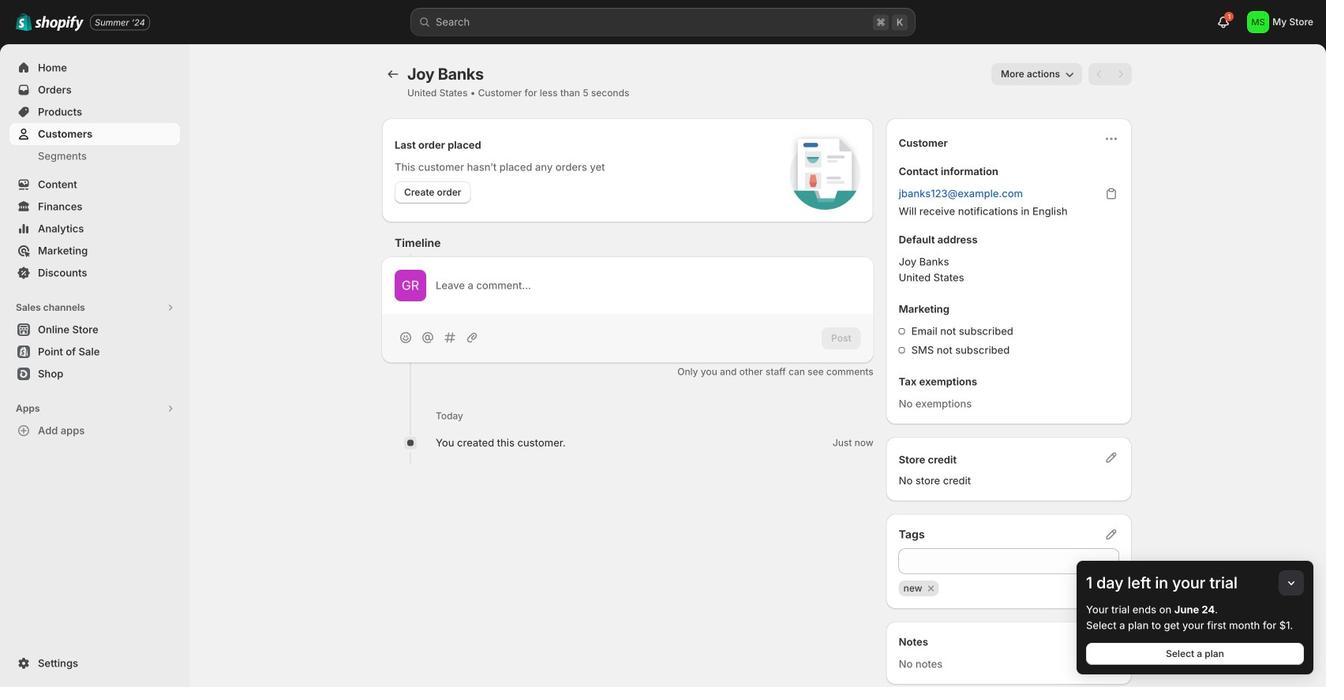 Task type: vqa. For each thing, say whether or not it's contained in the screenshot.
'Enter time' Text Field on the bottom
no



Task type: locate. For each thing, give the bounding box(es) containing it.
1 horizontal spatial shopify image
[[35, 16, 84, 31]]

None text field
[[899, 549, 1119, 574]]

Leave a comment... text field
[[436, 278, 861, 294]]

avatar with initials g r image
[[395, 270, 426, 302]]

shopify image
[[16, 12, 32, 31], [35, 16, 84, 31]]

my store image
[[1247, 11, 1270, 33]]



Task type: describe. For each thing, give the bounding box(es) containing it.
0 horizontal spatial shopify image
[[16, 12, 32, 31]]



